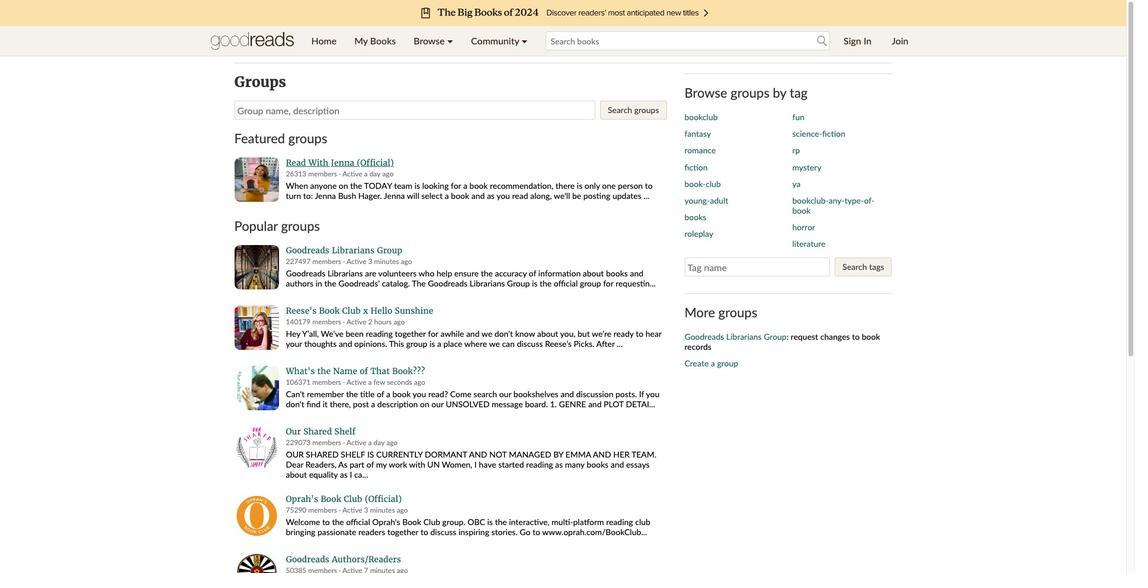 Task type: describe. For each thing, give the bounding box(es) containing it.
ready
[[614, 329, 634, 339]]

passionate
[[318, 527, 356, 538]]

hear
[[646, 329, 662, 339]]

goodreads for goodreads librarians group 227497 members · active 3 minutes ago goodreads librarians are volunteers who help ensure the accuracy of information about books and authors in the goodreads' catalog. the goodreads librarians group is the official group for requestin...
[[286, 245, 330, 256]]

what's
[[286, 366, 315, 377]]

un
[[428, 460, 440, 470]]

day inside 'read with jenna (official) 26313 members · active a day ago when anyone on the today team is looking for a book recommendation, there is only one person to turn to: jenna bush hager.  jenna will select a book and as you read along, we'll be posting updates ...'
[[370, 170, 381, 178]]

unsolved
[[446, 399, 490, 409]]

is right team
[[415, 181, 420, 191]]

books inside 'goodreads librarians group 227497 members · active 3 minutes ago goodreads librarians are volunteers who help ensure the accuracy of information about books and authors in the goodreads' catalog. the goodreads librarians group is the official group for requestin...'
[[606, 268, 628, 279]]

active inside what's the name of that book??? 106371 members · active a few seconds ago can't remember the title of a book you read? come search our bookshelves and discussion posts. if you don't find it there, post a description on our unsolved message board.  1. genre and plot detai...
[[347, 378, 367, 387]]

· inside 'goodreads librarians group 227497 members · active 3 minutes ago goodreads librarians are volunteers who help ensure the accuracy of information about books and authors in the goodreads' catalog. the goodreads librarians group is the official group for requestin...'
[[343, 257, 345, 266]]

roleplay link
[[685, 229, 714, 239]]

young-
[[685, 196, 710, 206]]

community ▾
[[471, 35, 528, 46]]

0 vertical spatial oprah's
[[286, 494, 318, 505]]

tag
[[790, 85, 808, 101]]

a right create at the right of the page
[[711, 359, 715, 369]]

a right the select
[[445, 191, 449, 201]]

young-adult
[[685, 196, 729, 206]]

when
[[286, 181, 308, 191]]

you,
[[560, 329, 576, 339]]

bookclub link
[[685, 112, 718, 122]]

official inside 'goodreads librarians group 227497 members · active 3 minutes ago goodreads librarians are volunteers who help ensure the accuracy of information about books and authors in the goodreads' catalog. the goodreads librarians group is the official group for requestin...'
[[554, 279, 578, 289]]

bookshelves
[[514, 389, 559, 399]]

day inside our shared shelf 229073 members · active a day ago our shared shelf is currently dormant and not managed by emma and her team. dear readers,   as part of my work with un women, i have started reading as many books and essays about equality as i ca...
[[374, 439, 385, 447]]

today
[[364, 181, 392, 191]]

sunshine
[[395, 306, 433, 316]]

a right the post
[[371, 399, 375, 409]]

join link
[[883, 26, 918, 56]]

oprah's book club (official) image
[[234, 494, 279, 539]]

any-
[[829, 196, 845, 206]]

remember
[[307, 389, 344, 399]]

browse ▾ button
[[405, 26, 462, 56]]

goodreads authors/readers link
[[286, 555, 667, 565]]

the right ensure
[[481, 268, 493, 279]]

official inside oprah's book club (official) 75290 members · active 3 minutes ago welcome to the official oprah's book club group. obc is the interactive, multi-platform reading club bringing passionate readers together to discuss inspiring stories.  go to www.oprah.com/bookclub...
[[346, 517, 370, 527]]

on inside what's the name of that book??? 106371 members · active a few seconds ago can't remember the title of a book you read? come search our bookshelves and discussion posts. if you don't find it there, post a description on our unsolved message board.  1. genre and plot detai...
[[420, 399, 430, 409]]

together inside reese's book club x hello sunshine 140179 members · active 2 hours ago hey y'all,  we've been reading together for awhile and we don't know about you, but we're ready to hear your thoughts and opinions. this group is a place where we can discuss reese's picks.  after ...
[[395, 329, 426, 339]]

if
[[639, 389, 644, 399]]

for inside 'goodreads librarians group 227497 members · active 3 minutes ago goodreads librarians are volunteers who help ensure the accuracy of information about books and authors in the goodreads' catalog. the goodreads librarians group is the official group for requestin...'
[[603, 279, 614, 289]]

members inside reese's book club x hello sunshine 140179 members · active 2 hours ago hey y'all,  we've been reading together for awhile and we don't know about you, but we're ready to hear your thoughts and opinions. this group is a place where we can discuss reese's picks.  after ...
[[313, 318, 341, 327]]

fantasy
[[685, 129, 711, 139]]

type-
[[845, 196, 864, 206]]

ya
[[793, 179, 801, 189]]

0 horizontal spatial you
[[413, 389, 426, 399]]

in
[[316, 279, 322, 289]]

to left the group.
[[421, 527, 428, 538]]

(official) for oprah's book club (official)
[[365, 494, 402, 505]]

science-
[[793, 129, 823, 139]]

essays
[[626, 460, 650, 470]]

reese's book club x hello sunshine image
[[234, 306, 279, 350]]

read
[[286, 158, 306, 168]]

horror link
[[793, 222, 816, 232]]

bookclub-
[[793, 196, 829, 206]]

the inside 'read with jenna (official) 26313 members · active a day ago when anyone on the today team is looking for a book recommendation, there is only one person to turn to: jenna bush hager.  jenna will select a book and as you read along, we'll be posting updates ...'
[[350, 181, 362, 191]]

horror
[[793, 222, 816, 232]]

romance link
[[685, 145, 716, 156]]

request
[[791, 332, 819, 342]]

book-
[[685, 179, 706, 189]]

goodreads librarians group 227497 members · active 3 minutes ago goodreads librarians are volunteers who help ensure the accuracy of information about books and authors in the goodreads' catalog. the goodreads librarians group is the official group for requestin...
[[286, 245, 656, 289]]

groups for more
[[719, 305, 758, 321]]

▾ for community ▾
[[522, 35, 528, 46]]

ensure
[[455, 268, 479, 279]]

the right welcome
[[332, 517, 344, 527]]

fun
[[793, 112, 805, 122]]

3 minutes ago element for goodreads librarians group
[[368, 257, 412, 266]]

to inside 'read with jenna (official) 26313 members · active a day ago when anyone on the today team is looking for a book recommendation, there is only one person to turn to: jenna bush hager.  jenna will select a book and as you read along, we'll be posting updates ...'
[[645, 181, 653, 191]]

together inside oprah's book club (official) 75290 members · active 3 minutes ago welcome to the official oprah's book club group. obc is the interactive, multi-platform reading club bringing passionate readers together to discuss inspiring stories.  go to www.oprah.com/bookclub...
[[388, 527, 419, 538]]

join
[[892, 35, 909, 46]]

don't inside what's the name of that book??? 106371 members · active a few seconds ago can't remember the title of a book you read? come search our bookshelves and discussion posts. if you don't find it there, post a description on our unsolved message board.  1. genre and plot detai...
[[286, 399, 305, 409]]

librarians down more groups
[[727, 332, 762, 342]]

platform
[[573, 517, 604, 527]]

2 vertical spatial group
[[717, 359, 739, 369]]

1 and from the left
[[469, 450, 487, 460]]

home
[[311, 35, 337, 46]]

goodreads for goodreads authors/readers
[[286, 555, 330, 565]]

featured groups
[[234, 131, 327, 147]]

popular groups
[[234, 218, 320, 234]]

a down read with jenna (official) link
[[463, 181, 468, 191]]

is inside oprah's book club (official) 75290 members · active 3 minutes ago welcome to the official oprah's book club group. obc is the interactive, multi-platform reading club bringing passionate readers together to discuss inspiring stories.  go to www.oprah.com/bookclub...
[[487, 517, 493, 527]]

3 minutes ago element for oprah's book club (official)
[[364, 506, 408, 515]]

Search books text field
[[546, 31, 830, 50]]

my
[[376, 460, 387, 470]]

book???
[[392, 366, 425, 377]]

are
[[365, 268, 377, 279]]

and inside our shared shelf 229073 members · active a day ago our shared shelf is currently dormant and not managed by emma and her team. dear readers,   as part of my work with un women, i have started reading as many books and essays about equality as i ca...
[[611, 460, 624, 470]]

a day ago element for our shared shelf
[[368, 439, 398, 447]]

librarians left are
[[328, 268, 363, 279]]

group.
[[443, 517, 466, 527]]

of left that
[[360, 366, 368, 377]]

· inside what's the name of that book??? 106371 members · active a few seconds ago can't remember the title of a book you read? come search our bookshelves and discussion posts. if you don't find it there, post a description on our unsolved message board.  1. genre and plot detai...
[[343, 378, 345, 387]]

a few seconds ago element
[[368, 378, 425, 387]]

0 horizontal spatial as
[[340, 470, 348, 480]]

a inside reese's book club x hello sunshine 140179 members · active 2 hours ago hey y'all,  we've been reading together for awhile and we don't know about you, but we're ready to hear your thoughts and opinions. this group is a place where we can discuss reese's picks.  after ...
[[437, 339, 441, 349]]

book down read with jenna (official) link
[[470, 181, 488, 191]]

librarians up are
[[332, 245, 375, 256]]

ago inside reese's book club x hello sunshine 140179 members · active 2 hours ago hey y'all,  we've been reading together for awhile and we don't know about you, but we're ready to hear your thoughts and opinions. this group is a place where we can discuss reese's picks.  after ...
[[394, 318, 405, 327]]

part
[[350, 460, 365, 470]]

be
[[573, 191, 582, 201]]

browse for browse ▾
[[414, 35, 445, 46]]

goodreads librarians group
[[685, 332, 787, 342]]

26313
[[286, 170, 307, 178]]

75290
[[286, 506, 307, 515]]

book for reese's
[[319, 306, 340, 316]]

our shared shelf image
[[234, 427, 279, 471]]

shelf
[[335, 427, 356, 437]]

ago inside what's the name of that book??? 106371 members · active a few seconds ago can't remember the title of a book you read? come search our bookshelves and discussion posts. if you don't find it there, post a description on our unsolved message board.  1. genre and plot detai...
[[414, 378, 425, 387]]

browse for browse groups by tag
[[685, 85, 728, 101]]

adult
[[710, 196, 729, 206]]

sign
[[844, 35, 862, 46]]

menu containing home
[[303, 26, 537, 56]]

ago inside 'read with jenna (official) 26313 members · active a day ago when anyone on the today team is looking for a book recommendation, there is only one person to turn to: jenna bush hager.  jenna will select a book and as you read along, we'll be posting updates ...'
[[382, 170, 394, 178]]

science-fiction
[[793, 129, 846, 139]]

0 horizontal spatial fiction
[[685, 162, 708, 172]]

is left only at right
[[577, 181, 583, 191]]

2 vertical spatial book
[[403, 517, 422, 527]]

... for reese's book club x hello sunshine
[[617, 339, 623, 349]]

book inside : request changes to book records
[[862, 332, 880, 342]]

members inside 'read with jenna (official) 26313 members · active a day ago when anyone on the today team is looking for a book recommendation, there is only one person to turn to: jenna bush hager.  jenna will select a book and as you read along, we'll be posting updates ...'
[[308, 170, 337, 178]]

minutes inside oprah's book club (official) 75290 members · active 3 minutes ago welcome to the official oprah's book club group. obc is the interactive, multi-platform reading club bringing passionate readers together to discuss inspiring stories.  go to www.oprah.com/bookclub...
[[370, 506, 395, 515]]

our
[[286, 450, 304, 460]]

... for read with jenna (official)
[[644, 191, 650, 201]]

who
[[419, 268, 435, 279]]

women,
[[442, 460, 473, 470]]

1 horizontal spatial group
[[507, 279, 530, 289]]

read
[[512, 191, 528, 201]]

hey
[[286, 329, 301, 339]]

ago inside oprah's book club (official) 75290 members · active 3 minutes ago welcome to the official oprah's book club group. obc is the interactive, multi-platform reading club bringing passionate readers together to discuss inspiring stories.  go to www.oprah.com/bookclub...
[[397, 506, 408, 515]]

obc
[[468, 517, 485, 527]]

goodreads librarians group image
[[234, 245, 279, 290]]

for for reese's book club x hello sunshine
[[428, 329, 439, 339]]

club for x
[[342, 306, 361, 316]]

1 horizontal spatial our
[[499, 389, 512, 399]]

bookclub
[[685, 112, 718, 122]]

0 vertical spatial books
[[685, 212, 707, 222]]

of inside 'goodreads librarians group 227497 members · active 3 minutes ago goodreads librarians are volunteers who help ensure the accuracy of information about books and authors in the goodreads' catalog. the goodreads librarians group is the official group for requestin...'
[[529, 268, 536, 279]]

3 inside oprah's book club (official) 75290 members · active 3 minutes ago welcome to the official oprah's book club group. obc is the interactive, multi-platform reading club bringing passionate readers together to discuss inspiring stories.  go to www.oprah.com/bookclub...
[[364, 506, 368, 515]]

is
[[367, 450, 374, 460]]

what's the name of that book??? image
[[234, 366, 279, 411]]

browse ▾
[[414, 35, 453, 46]]

the left name
[[317, 366, 331, 377]]

a left few
[[368, 378, 372, 387]]

accuracy
[[495, 268, 527, 279]]

there
[[556, 181, 575, 191]]

a down a few seconds ago element
[[386, 389, 391, 399]]

members inside oprah's book club (official) 75290 members · active 3 minutes ago welcome to the official oprah's book club group. obc is the interactive, multi-platform reading club bringing passionate readers together to discuss inspiring stories.  go to www.oprah.com/bookclub...
[[308, 506, 337, 515]]

shared
[[304, 427, 332, 437]]

requestin...
[[616, 279, 656, 289]]

the right obc
[[495, 517, 507, 527]]

active inside reese's book club x hello sunshine 140179 members · active 2 hours ago hey y'all,  we've been reading together for awhile and we don't know about you, but we're ready to hear your thoughts and opinions. this group is a place where we can discuss reese's picks.  after ...
[[347, 318, 367, 327]]

reading inside oprah's book club (official) 75290 members · active 3 minutes ago welcome to the official oprah's book club group. obc is the interactive, multi-platform reading club bringing passionate readers together to discuss inspiring stories.  go to www.oprah.com/bookclub...
[[606, 517, 633, 527]]

we've
[[321, 329, 344, 339]]

to inside reese's book club x hello sunshine 140179 members · active 2 hours ago hey y'all,  we've been reading together for awhile and we don't know about you, but we're ready to hear your thoughts and opinions. this group is a place where we can discuss reese's picks.  after ...
[[636, 329, 644, 339]]

: request changes to book records
[[685, 332, 880, 352]]

1 horizontal spatial i
[[475, 460, 477, 470]]

1.
[[550, 399, 557, 409]]

where
[[465, 339, 487, 349]]

find
[[307, 399, 321, 409]]

to right go
[[533, 527, 540, 538]]

young-adult link
[[685, 196, 729, 206]]

7 minutes ago element
[[364, 567, 408, 574]]



Task type: vqa. For each thing, say whether or not it's contained in the screenshot.
request
yes



Task type: locate. For each thing, give the bounding box(es) containing it.
place
[[444, 339, 463, 349]]

of right accuracy
[[529, 268, 536, 279]]

3 minutes ago element up "volunteers"
[[368, 257, 412, 266]]

0 horizontal spatial group
[[377, 245, 403, 256]]

▾ left the community
[[447, 35, 453, 46]]

1 horizontal spatial don't
[[495, 329, 513, 339]]

a day ago element for read with jenna (official)
[[364, 170, 394, 178]]

and left her
[[593, 450, 611, 460]]

3 minutes ago element
[[368, 257, 412, 266], [364, 506, 408, 515]]

picks.
[[574, 339, 595, 349]]

book right looking
[[451, 191, 469, 201]]

to inside : request changes to book records
[[852, 332, 860, 342]]

1 vertical spatial books
[[606, 268, 628, 279]]

one
[[602, 181, 616, 191]]

2 vertical spatial group
[[764, 332, 787, 342]]

jenna left will at the top left of page
[[384, 191, 405, 201]]

community
[[471, 35, 519, 46]]

1 vertical spatial fiction
[[685, 162, 708, 172]]

... inside 'read with jenna (official) 26313 members · active a day ago when anyone on the today team is looking for a book recommendation, there is only one person to turn to: jenna bush hager.  jenna will select a book and as you read along, we'll be posting updates ...'
[[644, 191, 650, 201]]

as left part
[[340, 470, 348, 480]]

2 vertical spatial reading
[[606, 517, 633, 527]]

groups down turn
[[281, 218, 320, 234]]

1 horizontal spatial oprah's
[[372, 517, 400, 527]]

this
[[389, 339, 404, 349]]

is left place
[[430, 339, 435, 349]]

to left hear
[[636, 329, 644, 339]]

is
[[415, 181, 420, 191], [577, 181, 583, 191], [532, 279, 538, 289], [430, 339, 435, 349], [487, 517, 493, 527]]

· down shelf
[[343, 439, 345, 447]]

2 horizontal spatial for
[[603, 279, 614, 289]]

0 vertical spatial for
[[451, 181, 461, 191]]

oprah's up authors/readers
[[372, 517, 400, 527]]

day
[[370, 170, 381, 178], [374, 439, 385, 447]]

books right information
[[606, 268, 628, 279]]

a inside our shared shelf 229073 members · active a day ago our shared shelf is currently dormant and not managed by emma and her team. dear readers,   as part of my work with un women, i have started reading as many books and essays about equality as i ca...
[[368, 439, 372, 447]]

1 horizontal spatial as
[[487, 191, 495, 201]]

we're
[[592, 329, 612, 339]]

· inside our shared shelf 229073 members · active a day ago our shared shelf is currently dormant and not managed by emma and her team. dear readers,   as part of my work with un women, i have started reading as many books and essays about equality as i ca...
[[343, 439, 345, 447]]

1 vertical spatial goodreads librarians group link
[[685, 332, 787, 342]]

after
[[597, 339, 615, 349]]

browse right books
[[414, 35, 445, 46]]

goodreads down bringing
[[286, 555, 330, 565]]

librarians up reese's book club x hello sunshine link
[[470, 279, 505, 289]]

... right the after
[[617, 339, 623, 349]]

minutes inside 'goodreads librarians group 227497 members · active 3 minutes ago goodreads librarians are volunteers who help ensure the accuracy of information about books and authors in the goodreads' catalog. the goodreads librarians group is the official group for requestin...'
[[374, 257, 399, 266]]

ago inside 'goodreads librarians group 227497 members · active 3 minutes ago goodreads librarians are volunteers who help ensure the accuracy of information about books and authors in the goodreads' catalog. the goodreads librarians group is the official group for requestin...'
[[401, 257, 412, 266]]

3 inside 'goodreads librarians group 227497 members · active 3 minutes ago goodreads librarians are volunteers who help ensure the accuracy of information about books and authors in the goodreads' catalog. the goodreads librarians group is the official group for requestin...'
[[368, 257, 373, 266]]

· inside 'read with jenna (official) 26313 members · active a day ago when anyone on the today team is looking for a book recommendation, there is only one person to turn to: jenna bush hager.  jenna will select a book and as you read along, we'll be posting updates ...'
[[339, 170, 341, 178]]

0 horizontal spatial goodreads librarians group link
[[286, 245, 667, 256]]

0 vertical spatial don't
[[495, 329, 513, 339]]

looking
[[422, 181, 449, 191]]

you inside 'read with jenna (official) 26313 members · active a day ago when anyone on the today team is looking for a book recommendation, there is only one person to turn to: jenna bush hager.  jenna will select a book and as you read along, we'll be posting updates ...'
[[497, 191, 510, 201]]

groups for featured
[[289, 131, 327, 147]]

0 horizontal spatial oprah's
[[286, 494, 318, 505]]

active up are
[[347, 257, 367, 266]]

▾ for browse ▾
[[447, 35, 453, 46]]

book up we've
[[319, 306, 340, 316]]

a up is
[[368, 439, 372, 447]]

for inside 'read with jenna (official) 26313 members · active a day ago when anyone on the today team is looking for a book recommendation, there is only one person to turn to: jenna bush hager.  jenna will select a book and as you read along, we'll be posting updates ...'
[[451, 181, 461, 191]]

1 horizontal spatial club
[[706, 179, 721, 189]]

fantasy link
[[685, 129, 711, 139]]

ago right hours
[[394, 318, 405, 327]]

club left the group.
[[424, 517, 440, 527]]

group for goodreads librarians group
[[764, 332, 787, 342]]

1 vertical spatial 3 minutes ago element
[[364, 506, 408, 515]]

to right "person"
[[645, 181, 653, 191]]

reading inside reese's book club x hello sunshine 140179 members · active 2 hours ago hey y'all,  we've been reading together for awhile and we don't know about you, but we're ready to hear your thoughts and opinions. this group is a place where we can discuss reese's picks.  after ...
[[366, 329, 393, 339]]

together right readers at the bottom left of page
[[388, 527, 419, 538]]

0 horizontal spatial reading
[[366, 329, 393, 339]]

0 vertical spatial official
[[554, 279, 578, 289]]

1 horizontal spatial you
[[497, 191, 510, 201]]

about inside our shared shelf 229073 members · active a day ago our shared shelf is currently dormant and not managed by emma and her team. dear readers,   as part of my work with un women, i have started reading as many books and essays about equality as i ca...
[[286, 470, 307, 480]]

with
[[409, 460, 425, 470]]

our left come
[[432, 399, 444, 409]]

0 horizontal spatial discuss
[[431, 527, 457, 538]]

1 horizontal spatial ▾
[[522, 35, 528, 46]]

1 horizontal spatial about
[[537, 329, 558, 339]]

books inside our shared shelf 229073 members · active a day ago our shared shelf is currently dormant and not managed by emma and her team. dear readers,   as part of my work with un women, i have started reading as many books and essays about equality as i ca...
[[587, 460, 609, 470]]

hello
[[371, 306, 393, 316]]

a left place
[[437, 339, 441, 349]]

0 vertical spatial browse
[[414, 35, 445, 46]]

for inside reese's book club x hello sunshine 140179 members · active 2 hours ago hey y'all,  we've been reading together for awhile and we don't know about you, but we're ready to hear your thoughts and opinions. this group is a place where we can discuss reese's picks.  after ...
[[428, 329, 439, 339]]

2 vertical spatial for
[[428, 329, 439, 339]]

2 hours ago element
[[368, 318, 405, 327]]

1 vertical spatial 3
[[364, 506, 368, 515]]

discuss left inspiring
[[431, 527, 457, 538]]

1 vertical spatial club
[[344, 494, 362, 505]]

1 horizontal spatial browse
[[685, 85, 728, 101]]

1 vertical spatial (official)
[[365, 494, 402, 505]]

volunteers
[[379, 268, 417, 279]]

to right changes
[[852, 332, 860, 342]]

1 horizontal spatial official
[[554, 279, 578, 289]]

0 vertical spatial minutes
[[374, 257, 399, 266]]

browse inside popup button
[[414, 35, 445, 46]]

group for goodreads librarians group 227497 members · active 3 minutes ago goodreads librarians are volunteers who help ensure the accuracy of information about books and authors in the goodreads' catalog. the goodreads librarians group is the official group for requestin...
[[377, 245, 403, 256]]

to right welcome
[[322, 517, 330, 527]]

(official) inside oprah's book club (official) 75290 members · active 3 minutes ago welcome to the official oprah's book club group. obc is the interactive, multi-platform reading club bringing passionate readers together to discuss inspiring stories.  go to www.oprah.com/bookclub...
[[365, 494, 402, 505]]

official up you,
[[554, 279, 578, 289]]

sign in
[[844, 35, 872, 46]]

1 horizontal spatial fiction
[[823, 129, 846, 139]]

awhile
[[441, 329, 464, 339]]

... inside reese's book club x hello sunshine 140179 members · active 2 hours ago hey y'all,  we've been reading together for awhile and we don't know about you, but we're ready to hear your thoughts and opinions. this group is a place where we can discuss reese's picks.  after ...
[[617, 339, 623, 349]]

books down young-
[[685, 212, 707, 222]]

a
[[364, 170, 368, 178], [463, 181, 468, 191], [445, 191, 449, 201], [437, 339, 441, 349], [711, 359, 715, 369], [368, 378, 372, 387], [386, 389, 391, 399], [371, 399, 375, 409], [368, 439, 372, 447]]

(official) for read with jenna (official)
[[357, 158, 394, 168]]

1 vertical spatial oprah's
[[372, 517, 400, 527]]

by
[[554, 450, 564, 460]]

reese's
[[545, 339, 572, 349]]

go
[[520, 527, 531, 538]]

goodreads librarians group link
[[286, 245, 667, 256], [685, 332, 787, 342]]

literature
[[793, 239, 826, 249]]

0 horizontal spatial ...
[[617, 339, 623, 349]]

1 vertical spatial on
[[420, 399, 430, 409]]

2 vertical spatial about
[[286, 470, 307, 480]]

discuss inside reese's book club x hello sunshine 140179 members · active 2 hours ago hey y'all,  we've been reading together for awhile and we don't know about you, but we're ready to hear your thoughts and opinions. this group is a place where we can discuss reese's picks.  after ...
[[517, 339, 543, 349]]

been
[[346, 329, 364, 339]]

0 vertical spatial club
[[706, 179, 721, 189]]

2 horizontal spatial group
[[764, 332, 787, 342]]

group left requestin...
[[580, 279, 601, 289]]

you
[[497, 191, 510, 201], [413, 389, 426, 399], [646, 389, 660, 399]]

for left awhile
[[428, 329, 439, 339]]

rp
[[793, 145, 800, 156]]

0 vertical spatial goodreads librarians group link
[[286, 245, 667, 256]]

0 horizontal spatial i
[[350, 470, 352, 480]]

1 ▾ from the left
[[447, 35, 453, 46]]

(official)
[[357, 158, 394, 168], [365, 494, 402, 505]]

2 horizontal spatial you
[[646, 389, 660, 399]]

oprah's up 75290
[[286, 494, 318, 505]]

1 vertical spatial about
[[537, 329, 558, 339]]

club inside reese's book club x hello sunshine 140179 members · active 2 hours ago hey y'all,  we've been reading together for awhile and we don't know about you, but we're ready to hear your thoughts and opinions. this group is a place where we can discuss reese's picks.  after ...
[[342, 306, 361, 316]]

1 horizontal spatial goodreads librarians group link
[[685, 332, 787, 342]]

posts.
[[616, 389, 637, 399]]

book inside what's the name of that book??? 106371 members · active a few seconds ago can't remember the title of a book you read? come search our bookshelves and discussion posts. if you don't find it there, post a description on our unsolved message board.  1. genre and plot detai...
[[393, 389, 411, 399]]

message
[[492, 399, 523, 409]]

of-
[[864, 196, 875, 206]]

science-fiction link
[[793, 129, 846, 139]]

group inside 'goodreads librarians group 227497 members · active 3 minutes ago goodreads librarians are volunteers who help ensure the accuracy of information about books and authors in the goodreads' catalog. the goodreads librarians group is the official group for requestin...'
[[580, 279, 601, 289]]

members inside our shared shelf 229073 members · active a day ago our shared shelf is currently dormant and not managed by emma and her team. dear readers,   as part of my work with un women, i have started reading as many books and essays about equality as i ca...
[[313, 439, 341, 447]]

2 horizontal spatial as
[[555, 460, 563, 470]]

0 vertical spatial a day ago element
[[364, 170, 394, 178]]

librarians
[[332, 245, 375, 256], [328, 268, 363, 279], [470, 279, 505, 289], [727, 332, 762, 342]]

started
[[499, 460, 524, 470]]

managed
[[509, 450, 552, 460]]

members up we've
[[313, 318, 341, 327]]

1 vertical spatial reading
[[526, 460, 553, 470]]

book
[[319, 306, 340, 316], [321, 494, 341, 505], [403, 517, 422, 527]]

0 vertical spatial about
[[583, 268, 604, 279]]

a day ago element up is
[[368, 439, 398, 447]]

0 horizontal spatial on
[[339, 181, 348, 191]]

of inside our shared shelf 229073 members · active a day ago our shared shelf is currently dormant and not managed by emma and her team. dear readers,   as part of my work with un women, i have started reading as many books and essays about equality as i ca...
[[367, 460, 374, 470]]

0 horizontal spatial official
[[346, 517, 370, 527]]

i left have
[[475, 460, 477, 470]]

1 horizontal spatial reading
[[526, 460, 553, 470]]

anyone
[[310, 181, 337, 191]]

0 horizontal spatial group
[[406, 339, 428, 349]]

the
[[350, 181, 362, 191], [481, 268, 493, 279], [324, 279, 336, 289], [540, 279, 552, 289], [317, 366, 331, 377], [346, 389, 358, 399], [332, 517, 344, 527], [495, 517, 507, 527]]

read?
[[428, 389, 448, 399]]

for right looking
[[451, 181, 461, 191]]

· up bush
[[339, 170, 341, 178]]

currently
[[376, 450, 423, 460]]

0 horizontal spatial ▾
[[447, 35, 453, 46]]

bookclub-any-type-of- book
[[793, 196, 875, 216]]

2 and from the left
[[593, 450, 611, 460]]

0 vertical spatial group
[[580, 279, 601, 289]]

2 horizontal spatial reading
[[606, 517, 633, 527]]

and inside 'read with jenna (official) 26313 members · active a day ago when anyone on the today team is looking for a book recommendation, there is only one person to turn to: jenna bush hager.  jenna will select a book and as you read along, we'll be posting updates ...'
[[472, 191, 485, 201]]

0 vertical spatial 3 minutes ago element
[[368, 257, 412, 266]]

you right the if
[[646, 389, 660, 399]]

records
[[685, 342, 712, 352]]

▾ inside popup button
[[447, 35, 453, 46]]

0 horizontal spatial about
[[286, 470, 307, 480]]

goodreads down more
[[685, 332, 725, 342]]

hours
[[374, 318, 392, 327]]

0 vertical spatial day
[[370, 170, 381, 178]]

groups up goodreads librarians group
[[719, 305, 758, 321]]

· up passionate
[[339, 506, 341, 515]]

· down name
[[343, 378, 345, 387]]

None submit
[[600, 101, 667, 120], [835, 258, 892, 277], [600, 101, 667, 120], [835, 258, 892, 277]]

1 horizontal spatial on
[[420, 399, 430, 409]]

a day ago element up today at the top of page
[[364, 170, 394, 178]]

goodreads down 227497
[[286, 268, 326, 279]]

search
[[474, 389, 497, 399]]

ya link
[[793, 179, 801, 189]]

1 vertical spatial minutes
[[370, 506, 395, 515]]

about
[[583, 268, 604, 279], [537, 329, 558, 339], [286, 470, 307, 480]]

229073
[[286, 439, 311, 447]]

official up authors/readers
[[346, 517, 370, 527]]

reading inside our shared shelf 229073 members · active a day ago our shared shelf is currently dormant and not managed by emma and her team. dear readers,   as part of my work with un women, i have started reading as many books and essays about equality as i ca...
[[526, 460, 553, 470]]

members up in
[[313, 257, 341, 266]]

0 horizontal spatial and
[[469, 450, 487, 460]]

many
[[565, 460, 585, 470]]

1 vertical spatial for
[[603, 279, 614, 289]]

more groups
[[685, 305, 758, 321]]

active down name
[[347, 378, 367, 387]]

club down ca...
[[344, 494, 362, 505]]

as inside 'read with jenna (official) 26313 members · active a day ago when anyone on the today team is looking for a book recommendation, there is only one person to turn to: jenna bush hager.  jenna will select a book and as you read along, we'll be posting updates ...'
[[487, 191, 495, 201]]

active inside oprah's book club (official) 75290 members · active 3 minutes ago welcome to the official oprah's book club group. obc is the interactive, multi-platform reading club bringing passionate readers together to discuss inspiring stories.  go to www.oprah.com/bookclub...
[[343, 506, 362, 515]]

0 vertical spatial discuss
[[517, 339, 543, 349]]

ago down work
[[397, 506, 408, 515]]

of down few
[[377, 389, 384, 399]]

:
[[787, 332, 789, 342]]

members inside what's the name of that book??? 106371 members · active a few seconds ago can't remember the title of a book you read? come search our bookshelves and discussion posts. if you don't find it there, post a description on our unsolved message board.  1. genre and plot detai...
[[313, 378, 341, 387]]

1 vertical spatial group
[[406, 339, 428, 349]]

jenna right to:
[[315, 191, 336, 201]]

on
[[339, 181, 348, 191], [420, 399, 430, 409]]

ago up currently at the bottom of page
[[387, 439, 398, 447]]

reading left by
[[526, 460, 553, 470]]

menu
[[303, 26, 537, 56]]

our
[[499, 389, 512, 399], [432, 399, 444, 409]]

book right readers at the bottom left of page
[[403, 517, 422, 527]]

active inside 'goodreads librarians group 227497 members · active 3 minutes ago goodreads librarians are volunteers who help ensure the accuracy of information about books and authors in the goodreads' catalog. the goodreads librarians group is the official group for requestin...'
[[347, 257, 367, 266]]

the most anticipated books of 2024 image
[[89, 0, 1038, 26]]

reese's book club x hello sunshine 140179 members · active 2 hours ago hey y'all,  we've been reading together for awhile and we don't know about you, but we're ready to hear your thoughts and opinions. this group is a place where we can discuss reese's picks.  after ...
[[286, 306, 662, 349]]

about inside reese's book club x hello sunshine 140179 members · active 2 hours ago hey y'all,  we've been reading together for awhile and we don't know about you, but we're ready to hear your thoughts and opinions. this group is a place where we can discuss reese's picks.  after ...
[[537, 329, 558, 339]]

literature link
[[793, 239, 826, 249]]

don't inside reese's book club x hello sunshine 140179 members · active 2 hours ago hey y'all,  we've been reading together for awhile and we don't know about you, but we're ready to hear your thoughts and opinions. this group is a place where we can discuss reese's picks.  after ...
[[495, 329, 513, 339]]

active inside 'read with jenna (official) 26313 members · active a day ago when anyone on the today team is looking for a book recommendation, there is only one person to turn to: jenna bush hager.  jenna will select a book and as you read along, we'll be posting updates ...'
[[343, 170, 362, 178]]

▾ inside "popup button"
[[522, 35, 528, 46]]

minutes up "volunteers"
[[374, 257, 399, 266]]

her
[[614, 450, 630, 460]]

0 horizontal spatial our
[[432, 399, 444, 409]]

help
[[437, 268, 452, 279]]

groups for browse
[[731, 85, 770, 101]]

1 vertical spatial ...
[[617, 339, 623, 349]]

2 ▾ from the left
[[522, 35, 528, 46]]

1 vertical spatial book
[[321, 494, 341, 505]]

0 vertical spatial club
[[342, 306, 361, 316]]

(official) up today at the top of page
[[357, 158, 394, 168]]

shared
[[306, 450, 339, 460]]

group inside reese's book club x hello sunshine 140179 members · active 2 hours ago hey y'all,  we've been reading together for awhile and we don't know about you, but we're ready to hear your thoughts and opinions. this group is a place where we can discuss reese's picks.  after ...
[[406, 339, 428, 349]]

Search groups search field
[[234, 101, 596, 120]]

my books
[[355, 35, 396, 46]]

1 horizontal spatial group
[[580, 279, 601, 289]]

we
[[482, 329, 493, 339], [489, 339, 500, 349]]

3 up readers at the bottom left of page
[[364, 506, 368, 515]]

don't left find
[[286, 399, 305, 409]]

1 horizontal spatial and
[[593, 450, 611, 460]]

goodreads up 227497
[[286, 245, 330, 256]]

goodreads
[[286, 245, 330, 256], [286, 268, 326, 279], [428, 279, 468, 289], [685, 332, 725, 342], [286, 555, 330, 565]]

romance
[[685, 145, 716, 156]]

browse up bookclub link
[[685, 85, 728, 101]]

groups for popular
[[281, 218, 320, 234]]

i left ca...
[[350, 470, 352, 480]]

1 vertical spatial club
[[635, 517, 651, 527]]

... right "person"
[[644, 191, 650, 201]]

2 vertical spatial books
[[587, 460, 609, 470]]

read with jenna (official) link
[[286, 158, 667, 168]]

(official) inside 'read with jenna (official) 26313 members · active a day ago when anyone on the today team is looking for a book recommendation, there is only one person to turn to: jenna bush hager.  jenna will select a book and as you read along, we'll be posting updates ...'
[[357, 158, 394, 168]]

0 vertical spatial book
[[319, 306, 340, 316]]

and inside 'goodreads librarians group 227497 members · active 3 minutes ago goodreads librarians are volunteers who help ensure the accuracy of information about books and authors in the goodreads' catalog. the goodreads librarians group is the official group for requestin...'
[[630, 268, 644, 279]]

book up "horror" 'link'
[[793, 206, 811, 216]]

create
[[685, 359, 709, 369]]

discuss inside oprah's book club (official) 75290 members · active 3 minutes ago welcome to the official oprah's book club group. obc is the interactive, multi-platform reading club bringing passionate readers together to discuss inspiring stories.  go to www.oprah.com/bookclub...
[[431, 527, 457, 538]]

0 vertical spatial ...
[[644, 191, 650, 201]]

discussion
[[576, 389, 614, 399]]

1 horizontal spatial discuss
[[517, 339, 543, 349]]

bookclub-any-type-of- book link
[[793, 196, 875, 216]]

thoughts
[[304, 339, 337, 349]]

will
[[407, 191, 419, 201]]

active inside our shared shelf 229073 members · active a day ago our shared shelf is currently dormant and not managed by emma and her team. dear readers,   as part of my work with un women, i have started reading as many books and essays about equality as i ca...
[[347, 439, 367, 447]]

don't left know
[[495, 329, 513, 339]]

1 vertical spatial official
[[346, 517, 370, 527]]

for for read with jenna (official)
[[451, 181, 461, 191]]

0 horizontal spatial club
[[635, 517, 651, 527]]

jenna right with on the left top
[[331, 158, 355, 168]]

Tag name search field
[[685, 258, 831, 277]]

the right accuracy
[[540, 279, 552, 289]]

book for oprah's
[[321, 494, 341, 505]]

0 horizontal spatial don't
[[286, 399, 305, 409]]

goodreads'
[[339, 279, 380, 289]]

goodreads right "the"
[[428, 279, 468, 289]]

· inside oprah's book club (official) 75290 members · active 3 minutes ago welcome to the official oprah's book club group. obc is the interactive, multi-platform reading club bringing passionate readers together to discuss inspiring stories.  go to www.oprah.com/bookclub...
[[339, 506, 341, 515]]

· up we've
[[343, 318, 345, 327]]

posting
[[584, 191, 611, 201]]

0 vertical spatial (official)
[[357, 158, 394, 168]]

and
[[472, 191, 485, 201], [630, 268, 644, 279], [466, 329, 480, 339], [339, 339, 352, 349], [561, 389, 574, 399], [588, 399, 602, 409], [611, 460, 624, 470]]

· inside reese's book club x hello sunshine 140179 members · active 2 hours ago hey y'all,  we've been reading together for awhile and we don't know about you, but we're ready to hear your thoughts and opinions. this group is a place where we can discuss reese's picks.  after ...
[[343, 318, 345, 327]]

1 vertical spatial together
[[388, 527, 419, 538]]

1 vertical spatial day
[[374, 439, 385, 447]]

create a group
[[685, 359, 739, 369]]

2 vertical spatial club
[[424, 517, 440, 527]]

the
[[412, 279, 426, 289]]

the left title
[[346, 389, 358, 399]]

active up shelf
[[347, 439, 367, 447]]

groups left by
[[731, 85, 770, 101]]

a day ago element
[[364, 170, 394, 178], [368, 439, 398, 447]]

you left read?
[[413, 389, 426, 399]]

is right obc
[[487, 517, 493, 527]]

0 vertical spatial 3
[[368, 257, 373, 266]]

home link
[[303, 26, 346, 56]]

about right information
[[583, 268, 604, 279]]

my books link
[[346, 26, 405, 56]]

0 vertical spatial together
[[395, 329, 426, 339]]

1 vertical spatial a day ago element
[[368, 439, 398, 447]]

browse groups by tag
[[685, 85, 808, 101]]

group left information
[[507, 279, 530, 289]]

the right in
[[324, 279, 336, 289]]

about inside 'goodreads librarians group 227497 members · active 3 minutes ago goodreads librarians are volunteers who help ensure the accuracy of information about books and authors in the goodreads' catalog. the goodreads librarians group is the official group for requestin...'
[[583, 268, 604, 279]]

what's the name of that book??? 106371 members · active a few seconds ago can't remember the title of a book you read? come search our bookshelves and discussion posts. if you don't find it there, post a description on our unsolved message board.  1. genre and plot detai...
[[286, 366, 660, 409]]

book right changes
[[862, 332, 880, 342]]

updates
[[613, 191, 642, 201]]

members inside 'goodreads librarians group 227497 members · active 3 minutes ago goodreads librarians are volunteers who help ensure the accuracy of information about books and authors in the goodreads' catalog. the goodreads librarians group is the official group for requestin...'
[[313, 257, 341, 266]]

a up today at the top of page
[[364, 170, 368, 178]]

ago inside our shared shelf 229073 members · active a day ago our shared shelf is currently dormant and not managed by emma and her team. dear readers,   as part of my work with un women, i have started reading as many books and essays about equality as i ca...
[[387, 439, 398, 447]]

know
[[515, 329, 535, 339]]

ago up "volunteers"
[[401, 257, 412, 266]]

book inside reese's book club x hello sunshine 140179 members · active 2 hours ago hey y'all,  we've been reading together for awhile and we don't know about you, but we're ready to hear your thoughts and opinions. this group is a place where we can discuss reese's picks.  after ...
[[319, 306, 340, 316]]

0 vertical spatial group
[[377, 245, 403, 256]]

0 vertical spatial on
[[339, 181, 348, 191]]

goodreads for goodreads librarians group
[[685, 332, 725, 342]]

read with jenna (official) image
[[234, 158, 279, 202]]

on inside 'read with jenna (official) 26313 members · active a day ago when anyone on the today team is looking for a book recommendation, there is only one person to turn to: jenna bush hager.  jenna will select a book and as you read along, we'll be posting updates ...'
[[339, 181, 348, 191]]

dear
[[286, 460, 304, 470]]

3 up are
[[368, 257, 373, 266]]

▾ right the community
[[522, 35, 528, 46]]

is right accuracy
[[532, 279, 538, 289]]

1 vertical spatial discuss
[[431, 527, 457, 538]]

1 vertical spatial browse
[[685, 85, 728, 101]]

reading down hours
[[366, 329, 393, 339]]

2 horizontal spatial about
[[583, 268, 604, 279]]

0 vertical spatial fiction
[[823, 129, 846, 139]]

readers,
[[306, 460, 337, 470]]

can't
[[286, 389, 305, 399]]

as
[[487, 191, 495, 201], [555, 460, 563, 470], [340, 470, 348, 480]]

you left read
[[497, 191, 510, 201]]

it
[[323, 399, 328, 409]]

2 horizontal spatial group
[[717, 359, 739, 369]]

1 vertical spatial don't
[[286, 399, 305, 409]]

we'll
[[554, 191, 570, 201]]

club inside oprah's book club (official) 75290 members · active 3 minutes ago welcome to the official oprah's book club group. obc is the interactive, multi-platform reading club bringing passionate readers together to discuss inspiring stories.  go to www.oprah.com/bookclub...
[[635, 517, 651, 527]]

0 vertical spatial reading
[[366, 329, 393, 339]]

is inside reese's book club x hello sunshine 140179 members · active 2 hours ago hey y'all,  we've been reading together for awhile and we don't know about you, but we're ready to hear your thoughts and opinions. this group is a place where we can discuss reese's picks.  after ...
[[430, 339, 435, 349]]

book inside bookclub-any-type-of- book
[[793, 206, 811, 216]]

club for (official)
[[344, 494, 362, 505]]

as left many
[[555, 460, 563, 470]]

what's the name of that book??? link
[[286, 366, 667, 377]]

for left requestin...
[[603, 279, 614, 289]]

is inside 'goodreads librarians group 227497 members · active 3 minutes ago goodreads librarians are volunteers who help ensure the accuracy of information about books and authors in the goodreads' catalog. the goodreads librarians group is the official group for requestin...'
[[532, 279, 538, 289]]

active up passionate
[[343, 506, 362, 515]]

Search for books to add to your shelves search field
[[546, 31, 830, 50]]

my
[[355, 35, 368, 46]]

active up the been
[[347, 318, 367, 327]]

group right this
[[406, 339, 428, 349]]



